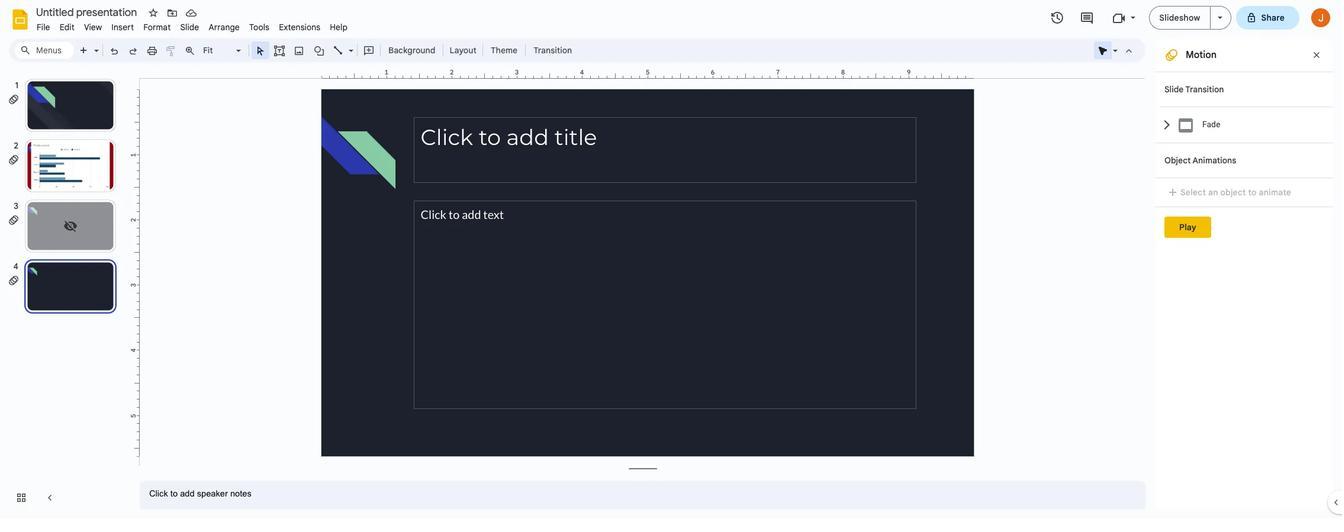 Task type: locate. For each thing, give the bounding box(es) containing it.
new slide with layout image
[[91, 43, 99, 47]]

transition
[[534, 45, 572, 56], [1186, 84, 1224, 95]]

slide transition
[[1165, 84, 1224, 95]]

0 vertical spatial transition
[[534, 45, 572, 56]]

navigation inside motion application
[[0, 67, 130, 519]]

object
[[1165, 155, 1191, 166]]

background button
[[383, 41, 441, 59]]

animations
[[1193, 155, 1237, 166]]

0 vertical spatial slide
[[180, 22, 199, 33]]

slide for slide transition
[[1165, 84, 1184, 95]]

arrange
[[209, 22, 240, 33]]

transition down motion
[[1186, 84, 1224, 95]]

tools menu item
[[245, 20, 274, 34]]

insert
[[112, 22, 134, 33]]

1 vertical spatial transition
[[1186, 84, 1224, 95]]

menu bar containing file
[[32, 15, 353, 35]]

theme button
[[486, 41, 523, 59]]

menu bar
[[32, 15, 353, 35]]

help menu item
[[325, 20, 353, 34]]

tools
[[249, 22, 270, 33]]

slide menu item
[[176, 20, 204, 34]]

1 horizontal spatial slide
[[1165, 84, 1184, 95]]

slide inside motion section
[[1165, 84, 1184, 95]]

Menus field
[[15, 42, 74, 59]]

1 horizontal spatial transition
[[1186, 84, 1224, 95]]

Star checkbox
[[145, 5, 162, 21]]

Rename text field
[[32, 5, 144, 19]]

slide for slide
[[180, 22, 199, 33]]

shape image
[[312, 42, 326, 59]]

fade tab
[[1160, 107, 1333, 143]]

background
[[389, 45, 436, 56]]

select an object to animate
[[1181, 187, 1292, 198]]

navigation
[[0, 67, 130, 519]]

motion application
[[0, 0, 1343, 519]]

select
[[1181, 187, 1207, 198]]

0 horizontal spatial transition
[[534, 45, 572, 56]]

Zoom text field
[[201, 42, 235, 59]]

share button
[[1236, 6, 1300, 30]]

select an object to animate button
[[1165, 185, 1300, 200]]

file
[[37, 22, 50, 33]]

file menu item
[[32, 20, 55, 34]]

live pointer settings image
[[1111, 43, 1118, 47]]

transition right the theme
[[534, 45, 572, 56]]

extensions
[[279, 22, 321, 33]]

format menu item
[[139, 20, 176, 34]]

motion
[[1186, 49, 1217, 61]]

play button
[[1165, 217, 1212, 238]]

presentation options image
[[1218, 17, 1223, 19]]

edit menu item
[[55, 20, 79, 34]]

slide inside menu item
[[180, 22, 199, 33]]

0 horizontal spatial slide
[[180, 22, 199, 33]]

Zoom field
[[200, 42, 246, 59]]

transition inside motion section
[[1186, 84, 1224, 95]]

1 vertical spatial slide
[[1165, 84, 1184, 95]]

slide
[[180, 22, 199, 33], [1165, 84, 1184, 95]]

motion section
[[1156, 38, 1333, 510]]

format
[[143, 22, 171, 33]]



Task type: describe. For each thing, give the bounding box(es) containing it.
slideshow button
[[1150, 6, 1211, 30]]

menu bar banner
[[0, 0, 1343, 519]]

insert menu item
[[107, 20, 139, 34]]

share
[[1262, 12, 1285, 23]]

transition button
[[528, 41, 578, 59]]

extensions menu item
[[274, 20, 325, 34]]

fade
[[1203, 120, 1221, 129]]

slideshow
[[1160, 12, 1201, 23]]

insert image image
[[292, 42, 306, 59]]

to
[[1249, 187, 1257, 198]]

edit
[[60, 22, 75, 33]]

help
[[330, 22, 348, 33]]

arrange menu item
[[204, 20, 245, 34]]

main toolbar
[[73, 41, 578, 59]]

layout button
[[446, 41, 480, 59]]

layout
[[450, 45, 477, 56]]

view
[[84, 22, 102, 33]]

animate
[[1259, 187, 1292, 198]]

object
[[1221, 187, 1247, 198]]

view menu item
[[79, 20, 107, 34]]

an
[[1209, 187, 1219, 198]]

object animations
[[1165, 155, 1237, 166]]

mode and view toolbar
[[1094, 38, 1139, 62]]

theme
[[491, 45, 518, 56]]

play
[[1180, 222, 1197, 233]]

transition inside button
[[534, 45, 572, 56]]

menu bar inside menu bar banner
[[32, 15, 353, 35]]



Task type: vqa. For each thing, say whether or not it's contained in the screenshot.
ZOOM text field
yes



